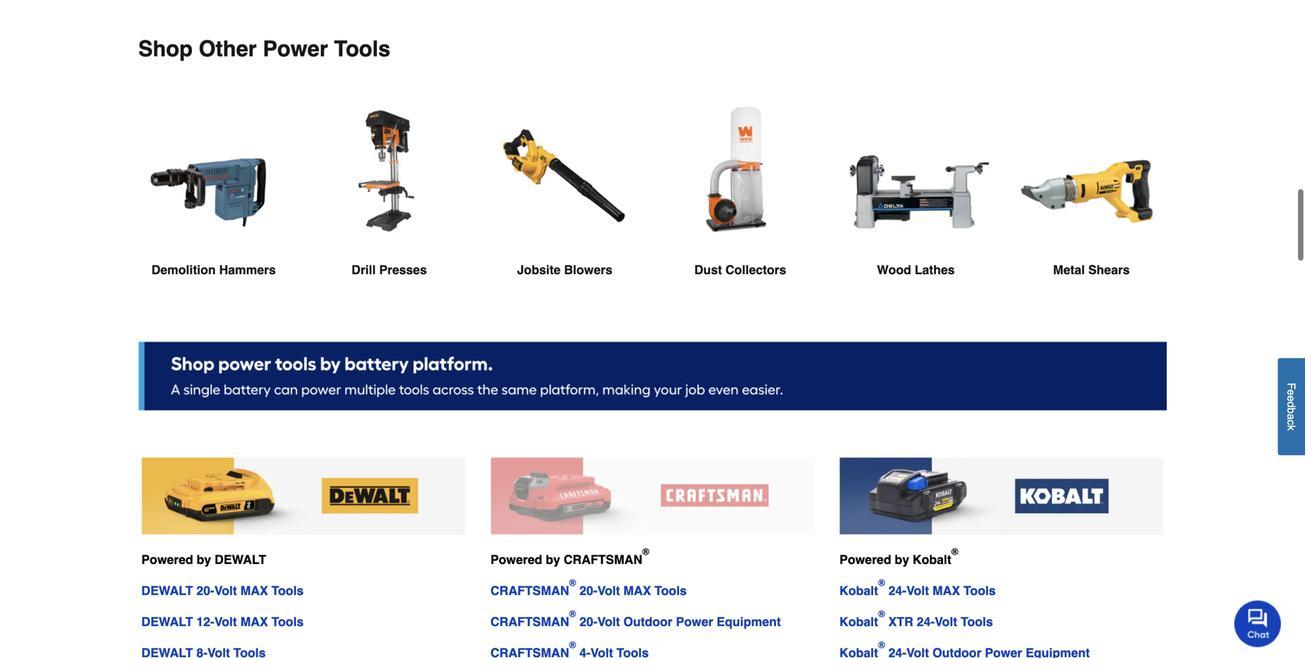 Task type: vqa. For each thing, say whether or not it's contained in the screenshot.
4-
yes



Task type: locate. For each thing, give the bounding box(es) containing it.
demolition hammers link
[[138, 84, 289, 314]]

tools inside craftsman ® 20-volt max tools
[[655, 581, 687, 596]]

kobalt inside kobalt ® 24-volt max tools
[[840, 581, 879, 596]]

1 by from the left
[[197, 550, 211, 565]]

volt up kobalt ® xtr 24-volt tools
[[907, 581, 929, 596]]

dust
[[695, 260, 722, 275]]

20- for 20-volt outdoor power equipment
[[580, 613, 598, 627]]

kobalt for 24-volt outdoor power equipment
[[840, 644, 879, 658]]

power
[[263, 34, 328, 59], [676, 613, 714, 627], [985, 644, 1023, 658]]

® down powered by craftsman ®
[[569, 575, 576, 586]]

wood
[[877, 260, 912, 275]]

24- inside kobalt ® 24-volt outdoor power equipment
[[889, 644, 907, 658]]

powered inside powered by kobalt ®
[[840, 550, 892, 565]]

craftsman ® 4-volt tools
[[491, 638, 649, 658]]

1 vertical spatial equipment
[[1026, 644, 1090, 658]]

2 by from the left
[[546, 550, 560, 565]]

24- inside kobalt ® xtr 24-volt tools
[[917, 613, 935, 627]]

max up kobalt ® xtr 24-volt tools
[[933, 581, 961, 596]]

craftsman left 4-
[[491, 644, 569, 658]]

dewalt for 8-
[[141, 644, 193, 658]]

volt inside craftsman ® 4-volt tools
[[591, 644, 613, 658]]

volt down craftsman ® 20-volt outdoor power equipment
[[591, 644, 613, 658]]

1 e from the top
[[1286, 390, 1298, 396]]

a single battery can power multiple tools across the same platform, making your job even easier. image
[[138, 339, 1167, 409]]

kobalt inside kobalt ® xtr 24-volt tools
[[840, 613, 879, 627]]

dewalt  8-volt tools
[[141, 644, 266, 658]]

by for craftsman
[[546, 550, 560, 565]]

1 powered from the left
[[141, 550, 193, 565]]

1 vertical spatial outdoor
[[933, 644, 982, 658]]

an orange wen drill press. image
[[314, 84, 465, 234]]

volt up kobalt ® 24-volt outdoor power equipment
[[935, 613, 958, 627]]

craftsman
[[564, 550, 643, 565], [491, 581, 569, 596], [491, 613, 569, 627], [491, 644, 569, 658]]

shears
[[1089, 260, 1130, 275]]

dewalt  8-volt tools link
[[141, 644, 266, 658]]

equipment inside craftsman ® 20-volt outdoor power equipment
[[717, 613, 781, 627]]

blowers
[[564, 260, 613, 275]]

dewalt left 12-
[[141, 613, 193, 627]]

® inside craftsman ® 20-volt max tools
[[569, 575, 576, 586]]

equipment inside kobalt ® 24-volt outdoor power equipment
[[1026, 644, 1090, 658]]

by up kobalt ® 24-volt max tools
[[895, 550, 910, 565]]

volt inside craftsman ® 20-volt outdoor power equipment
[[598, 613, 620, 627]]

outdoor for 24-
[[933, 644, 982, 658]]

outdoor inside craftsman ® 20-volt outdoor power equipment
[[624, 613, 673, 627]]

® down powered by kobalt ®
[[879, 575, 885, 586]]

volt
[[214, 581, 237, 596], [598, 581, 620, 596], [907, 581, 929, 596], [214, 613, 237, 627], [598, 613, 620, 627], [935, 613, 958, 627], [208, 644, 230, 658], [591, 644, 613, 658], [907, 644, 929, 658]]

2 vertical spatial power
[[985, 644, 1023, 658]]

drill presses
[[352, 260, 427, 275]]

outdoor
[[624, 613, 673, 627], [933, 644, 982, 658]]

metal
[[1054, 260, 1085, 275]]

0 horizontal spatial outdoor
[[624, 613, 673, 627]]

dewalt 12-volt max tools
[[141, 613, 304, 627]]

metal shears link
[[1017, 84, 1167, 314]]

1 vertical spatial 24-
[[917, 613, 935, 627]]

® left xtr
[[879, 606, 885, 617]]

2 vertical spatial 24-
[[889, 644, 907, 658]]

® up kobalt ® 24-volt max tools
[[952, 544, 959, 555]]

0 vertical spatial outdoor
[[624, 613, 673, 627]]

2 powered from the left
[[491, 550, 543, 565]]

craftsman down powered by craftsman ®
[[491, 581, 569, 596]]

by up dewalt 20-volt max tools link
[[197, 550, 211, 565]]

dewalt 20-volt max tools
[[141, 581, 304, 596]]

20- down powered by craftsman ®
[[580, 581, 598, 596]]

equipment for 24-volt outdoor power equipment
[[1026, 644, 1090, 658]]

1 horizontal spatial powered
[[491, 550, 543, 565]]

wood lathes
[[877, 260, 955, 275]]

kobalt down powered by kobalt ®
[[840, 581, 879, 596]]

by inside powered by kobalt ®
[[895, 550, 910, 565]]

24- up xtr
[[889, 581, 907, 596]]

0 vertical spatial equipment
[[717, 613, 781, 627]]

kobalt
[[913, 550, 952, 565], [840, 581, 879, 596], [840, 613, 879, 627], [840, 644, 879, 658]]

kobalt ® 24-volt max tools
[[840, 575, 996, 596]]

kobalt down kobalt ® xtr 24-volt tools
[[840, 644, 879, 658]]

24-
[[889, 581, 907, 596], [917, 613, 935, 627], [889, 644, 907, 658]]

24- inside kobalt ® 24-volt max tools
[[889, 581, 907, 596]]

tools inside kobalt ® 24-volt max tools
[[964, 581, 996, 596]]

kobalt inside kobalt ® 24-volt outdoor power equipment
[[840, 644, 879, 658]]

a dewalt jobsite blower. image
[[490, 84, 640, 234]]

outdoor down kobalt ® xtr 24-volt tools
[[933, 644, 982, 658]]

volt down kobalt ® xtr 24-volt tools
[[907, 644, 929, 658]]

2 horizontal spatial powered
[[840, 550, 892, 565]]

1 horizontal spatial outdoor
[[933, 644, 982, 658]]

® inside powered by craftsman ®
[[643, 544, 650, 555]]

craftsman up craftsman ® 4-volt tools on the bottom of the page
[[491, 613, 569, 627]]

by inside powered by craftsman ®
[[546, 550, 560, 565]]

powered for powered by dewalt
[[141, 550, 193, 565]]

volt up craftsman ® 20-volt outdoor power equipment
[[598, 581, 620, 596]]

1 horizontal spatial by
[[546, 550, 560, 565]]

kobalt left xtr
[[840, 613, 879, 627]]

0 horizontal spatial equipment
[[717, 613, 781, 627]]

dewalt
[[215, 550, 266, 565], [141, 581, 193, 596], [141, 613, 193, 627], [141, 644, 193, 658]]

craftsman inside craftsman ® 20-volt max tools
[[491, 581, 569, 596]]

® for 24-volt outdoor power equipment
[[879, 638, 885, 648]]

® inside kobalt ® 24-volt max tools
[[879, 575, 885, 586]]

® for xtr 24-volt tools
[[879, 606, 885, 617]]

0 horizontal spatial powered
[[141, 550, 193, 565]]

craftsman for 20-volt outdoor power equipment
[[491, 613, 569, 627]]

® down 'a craftsman 20-volt cordless tool battery.' image
[[643, 544, 650, 555]]

dewalt down the powered by dewalt
[[141, 581, 193, 596]]

jobsite blowers
[[517, 260, 613, 275]]

lathes
[[915, 260, 955, 275]]

0 horizontal spatial power
[[263, 34, 328, 59]]

max
[[240, 581, 268, 596], [624, 581, 651, 596], [933, 581, 961, 596], [240, 613, 268, 627]]

outdoor down craftsman ® 20-volt max tools
[[624, 613, 673, 627]]

by
[[197, 550, 211, 565], [546, 550, 560, 565], [895, 550, 910, 565]]

craftsman inside craftsman ® 20-volt outdoor power equipment
[[491, 613, 569, 627]]

2 horizontal spatial power
[[985, 644, 1023, 658]]

volt down craftsman ® 20-volt max tools
[[598, 613, 620, 627]]

® inside kobalt ® 24-volt outdoor power equipment
[[879, 638, 885, 648]]

e up d
[[1286, 390, 1298, 396]]

power for kobalt
[[985, 644, 1023, 658]]

® inside craftsman ® 4-volt tools
[[569, 638, 576, 648]]

powered inside powered by craftsman ®
[[491, 550, 543, 565]]

® left 4-
[[569, 638, 576, 648]]

20- up 4-
[[580, 613, 598, 627]]

powered up kobalt ® 24-volt max tools
[[840, 550, 892, 565]]

kobalt ® xtr 24-volt tools
[[840, 606, 993, 627]]

1 horizontal spatial power
[[676, 613, 714, 627]]

0 horizontal spatial by
[[197, 550, 211, 565]]

® inside craftsman ® 20-volt outdoor power equipment
[[569, 606, 576, 617]]

volt inside kobalt ® 24-volt outdoor power equipment
[[907, 644, 929, 658]]

powered
[[141, 550, 193, 565], [491, 550, 543, 565], [840, 550, 892, 565]]

20- inside craftsman ® 20-volt max tools
[[580, 581, 598, 596]]

max up craftsman ® 20-volt outdoor power equipment
[[624, 581, 651, 596]]

powered by dewalt
[[141, 550, 266, 565]]

24- right xtr
[[917, 613, 935, 627]]

e
[[1286, 390, 1298, 396], [1286, 396, 1298, 402]]

power inside craftsman ® 20-volt outdoor power equipment
[[676, 613, 714, 627]]

0 vertical spatial 24-
[[889, 581, 907, 596]]

20- inside craftsman ® 20-volt outdoor power equipment
[[580, 613, 598, 627]]

20-
[[196, 581, 214, 596], [580, 581, 598, 596], [580, 613, 598, 627]]

xtr
[[889, 613, 914, 627]]

outdoor inside kobalt ® 24-volt outdoor power equipment
[[933, 644, 982, 658]]

craftsman up craftsman ® 20-volt max tools
[[564, 550, 643, 565]]

tools inside craftsman ® 4-volt tools
[[617, 644, 649, 658]]

powered for powered by kobalt ®
[[840, 550, 892, 565]]

powered up dewalt 20-volt max tools link
[[141, 550, 193, 565]]

® down kobalt ® xtr 24-volt tools
[[879, 638, 885, 648]]

tools
[[334, 34, 391, 59], [272, 581, 304, 596], [655, 581, 687, 596], [964, 581, 996, 596], [272, 613, 304, 627], [961, 613, 993, 627], [234, 644, 266, 658], [617, 644, 649, 658]]

equipment
[[717, 613, 781, 627], [1026, 644, 1090, 658]]

powered up craftsman ® 20-volt max tools
[[491, 550, 543, 565]]

®
[[643, 544, 650, 555], [952, 544, 959, 555], [569, 575, 576, 586], [879, 575, 885, 586], [569, 606, 576, 617], [879, 606, 885, 617], [569, 638, 576, 648], [879, 638, 885, 648]]

3 by from the left
[[895, 550, 910, 565]]

hammers
[[219, 260, 276, 275]]

1 horizontal spatial equipment
[[1026, 644, 1090, 658]]

other
[[199, 34, 257, 59]]

3 powered from the left
[[840, 550, 892, 565]]

® for 24-volt max tools
[[879, 575, 885, 586]]

power inside kobalt ® 24-volt outdoor power equipment
[[985, 644, 1023, 658]]

® for 20-volt outdoor power equipment
[[569, 606, 576, 617]]

® down craftsman ® 20-volt max tools
[[569, 606, 576, 617]]

by up craftsman ® 20-volt max tools
[[546, 550, 560, 565]]

volt up dewalt 12-volt max tools
[[214, 581, 237, 596]]

powered by kobalt ®
[[840, 544, 959, 565]]

craftsman inside craftsman ® 4-volt tools
[[491, 644, 569, 658]]

® for 4-volt tools
[[569, 638, 576, 648]]

e up b
[[1286, 396, 1298, 402]]

1 vertical spatial power
[[676, 613, 714, 627]]

dewalt for 12-
[[141, 613, 193, 627]]

drill presses link
[[314, 84, 465, 314]]

® inside kobalt ® xtr 24-volt tools
[[879, 606, 885, 617]]

24- down xtr
[[889, 644, 907, 658]]

volt inside kobalt ® xtr 24-volt tools
[[935, 613, 958, 627]]

dewalt left 8-
[[141, 644, 193, 658]]

craftsman ® 20-volt max tools
[[491, 575, 687, 596]]

2 horizontal spatial by
[[895, 550, 910, 565]]

kobalt ® 24-volt outdoor power equipment
[[840, 638, 1090, 658]]

jobsite blowers link
[[490, 84, 640, 314]]

kobalt up kobalt ® 24-volt max tools
[[913, 550, 952, 565]]

4-
[[580, 644, 591, 658]]

max down dewalt 20-volt max tools at the left of the page
[[240, 613, 268, 627]]

by for dewalt
[[197, 550, 211, 565]]

outdoor for 20-
[[624, 613, 673, 627]]



Task type: describe. For each thing, give the bounding box(es) containing it.
c
[[1286, 420, 1298, 425]]

chat invite button image
[[1235, 600, 1282, 647]]

presses
[[379, 260, 427, 275]]

12-
[[196, 613, 214, 627]]

kobalt for xtr 24-volt tools
[[840, 613, 879, 627]]

0 vertical spatial power
[[263, 34, 328, 59]]

tools inside kobalt ® xtr 24-volt tools
[[961, 613, 993, 627]]

powered for powered by craftsman ®
[[491, 550, 543, 565]]

b
[[1286, 408, 1298, 414]]

® for 20-volt max tools
[[569, 575, 576, 586]]

a bosch demolition hammer. image
[[138, 84, 289, 234]]

20- for 20-volt max tools
[[580, 581, 598, 596]]

8-
[[196, 644, 208, 658]]

f
[[1286, 383, 1298, 390]]

drill
[[352, 260, 376, 275]]

wood lathes link
[[841, 84, 992, 314]]

a
[[1286, 414, 1298, 420]]

dust collectors
[[695, 260, 787, 275]]

demolition hammers
[[152, 260, 276, 275]]

powered by craftsman ®
[[491, 544, 650, 565]]

a kobalt 24-volt cordless tool battery. image
[[840, 455, 1164, 533]]

max inside kobalt ® 24-volt max tools
[[933, 581, 961, 596]]

d
[[1286, 402, 1298, 408]]

shop
[[138, 34, 193, 59]]

craftsman for 4-volt tools
[[491, 644, 569, 658]]

a wen dust collector. image
[[665, 84, 816, 234]]

craftsman ® 20-volt outdoor power equipment
[[491, 606, 781, 627]]

volt down dewalt 12-volt max tools
[[208, 644, 230, 658]]

volt inside kobalt ® 24-volt max tools
[[907, 581, 929, 596]]

equipment for 20-volt outdoor power equipment
[[717, 613, 781, 627]]

craftsman for 20-volt max tools
[[491, 581, 569, 596]]

dewalt 20-volt max tools link
[[141, 581, 304, 596]]

dewalt up dewalt 20-volt max tools at the left of the page
[[215, 550, 266, 565]]

24- for outdoor
[[889, 644, 907, 658]]

a dewalt cordless tool battery. image
[[141, 455, 466, 533]]

kobalt for 24-volt max tools
[[840, 581, 879, 596]]

volt inside craftsman ® 20-volt max tools
[[598, 581, 620, 596]]

f e e d b a c k
[[1286, 383, 1298, 431]]

power for craftsman
[[676, 613, 714, 627]]

2 e from the top
[[1286, 396, 1298, 402]]

a gray delta wood lathe. image
[[841, 84, 992, 234]]

20- up 12-
[[196, 581, 214, 596]]

f e e d b a c k button
[[1278, 358, 1306, 456]]

max inside craftsman ® 20-volt max tools
[[624, 581, 651, 596]]

max up dewalt 12-volt max tools
[[240, 581, 268, 596]]

a craftsman 20-volt cordless tool battery. image
[[491, 455, 815, 533]]

24- for max
[[889, 581, 907, 596]]

demolition
[[152, 260, 216, 275]]

a yellow dewalt metal shear. image
[[1017, 84, 1167, 234]]

dewalt for 20-
[[141, 581, 193, 596]]

dust collectors link
[[665, 84, 816, 314]]

® inside powered by kobalt ®
[[952, 544, 959, 555]]

craftsman inside powered by craftsman ®
[[564, 550, 643, 565]]

metal shears
[[1054, 260, 1130, 275]]

jobsite
[[517, 260, 561, 275]]

collectors
[[726, 260, 787, 275]]

volt down dewalt 20-volt max tools link
[[214, 613, 237, 627]]

dewalt 12-volt max tools link
[[141, 613, 304, 627]]

k
[[1286, 425, 1298, 431]]

kobalt inside powered by kobalt ®
[[913, 550, 952, 565]]

shop other power tools
[[138, 34, 391, 59]]

by for kobalt
[[895, 550, 910, 565]]



